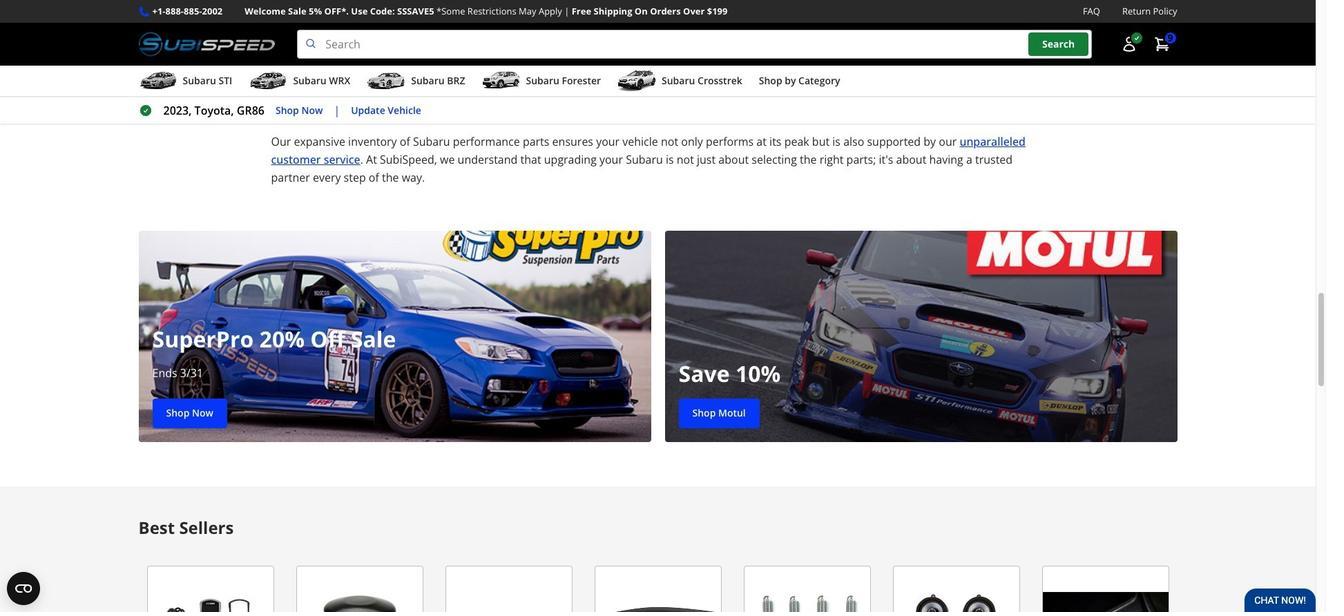 Task type: describe. For each thing, give the bounding box(es) containing it.
button image
[[1121, 36, 1138, 53]]

a subaru wrx thumbnail image image
[[249, 71, 288, 91]]

a subaru brz thumbnail image image
[[367, 71, 406, 91]]

a subaru forester thumbnail image image
[[482, 71, 521, 91]]



Task type: vqa. For each thing, say whether or not it's contained in the screenshot.
"times."
no



Task type: locate. For each thing, give the bounding box(es) containing it.
a subaru sti thumbnail image image
[[139, 71, 177, 91]]

search input field
[[297, 30, 1092, 59]]

open widget image
[[7, 572, 40, 605]]

a subaru crosstrek thumbnail image image
[[618, 71, 656, 91]]

subispeed logo image
[[139, 30, 275, 59]]



